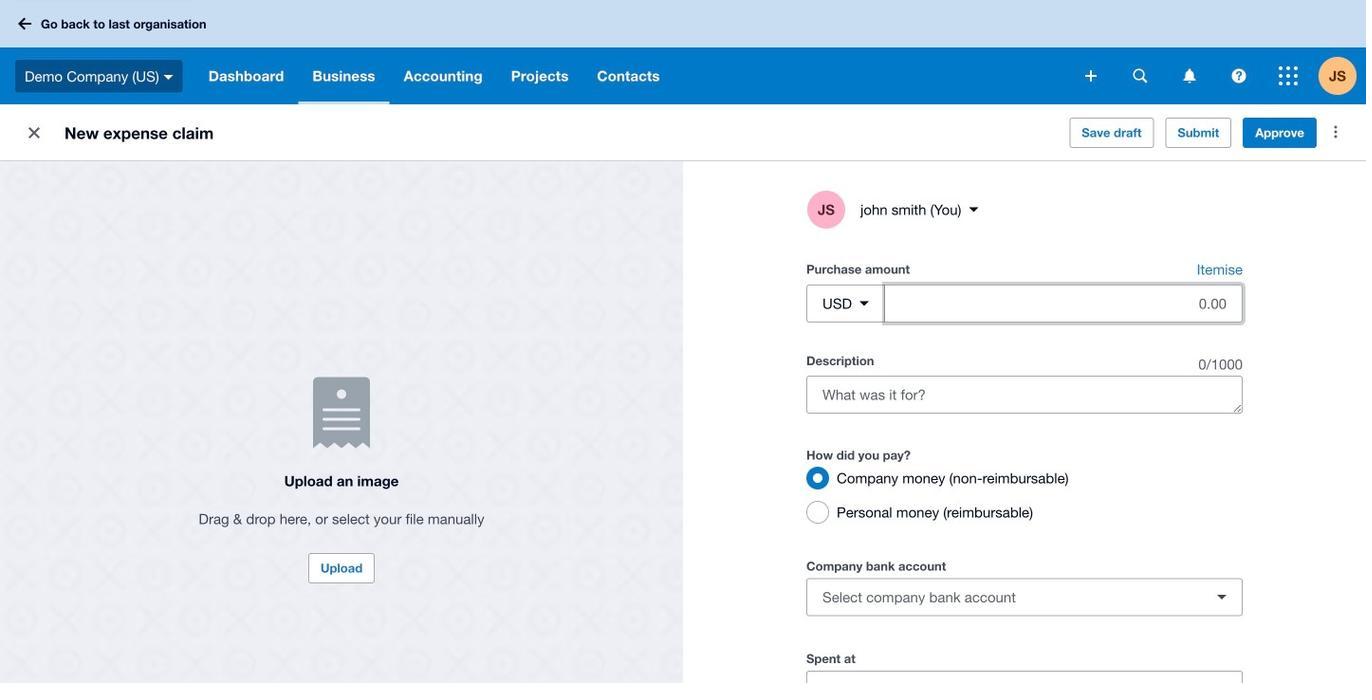 Task type: describe. For each thing, give the bounding box(es) containing it.
2 horizontal spatial svg image
[[1279, 66, 1298, 85]]

close image
[[15, 114, 53, 152]]

What was it for? text field
[[807, 377, 1242, 413]]

0 horizontal spatial svg image
[[18, 18, 31, 30]]



Task type: locate. For each thing, give the bounding box(es) containing it.
status
[[885, 323, 1243, 345]]

None field
[[806, 647, 1243, 683]]

option group
[[799, 459, 1243, 531]]

see more options image
[[1317, 113, 1355, 151]]

0.00 field
[[885, 286, 1242, 322]]

svg image
[[1184, 69, 1196, 83], [1232, 69, 1246, 83], [1085, 70, 1097, 82], [164, 75, 173, 79]]

svg image
[[18, 18, 31, 30], [1279, 66, 1298, 85], [1133, 69, 1148, 83]]

banner
[[0, 0, 1366, 104]]

1 horizontal spatial svg image
[[1133, 69, 1148, 83]]



Task type: vqa. For each thing, say whether or not it's contained in the screenshot.
Submitted
no



